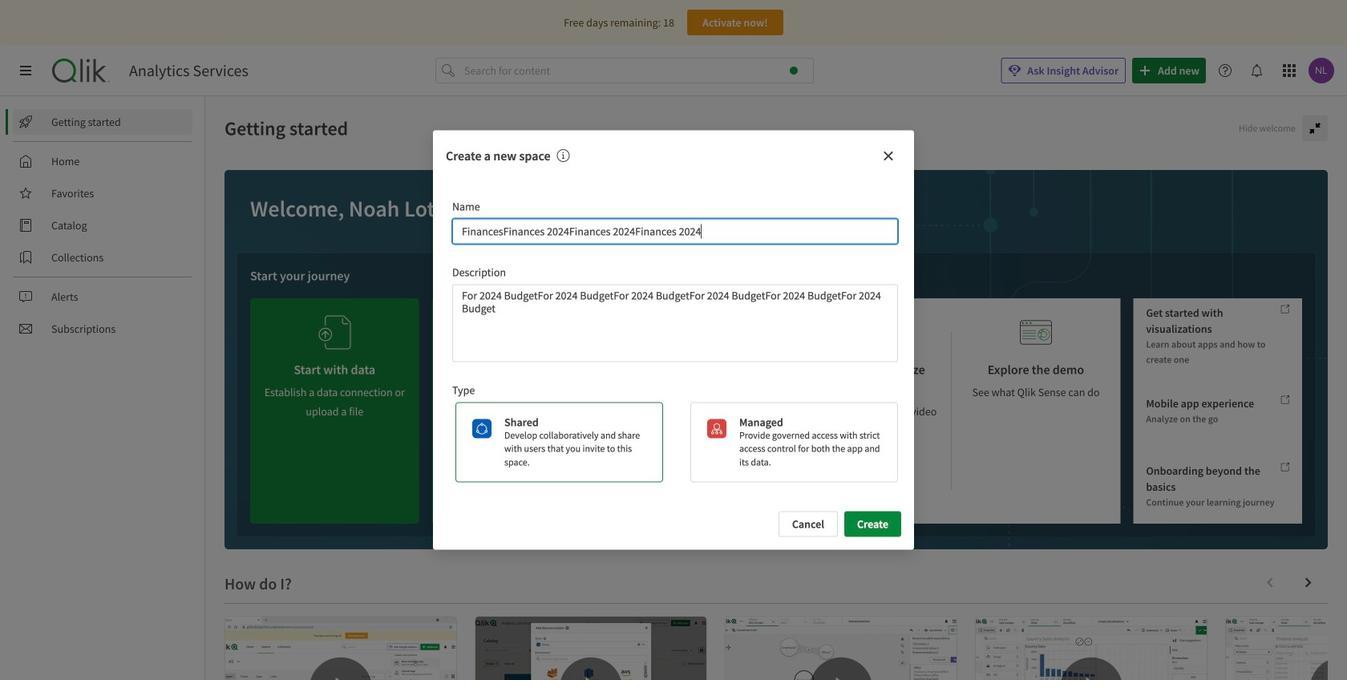 Task type: describe. For each thing, give the bounding box(es) containing it.
invite users image
[[501, 305, 533, 347]]

navigation pane element
[[0, 103, 205, 348]]

home badge image
[[790, 67, 798, 75]]

close image
[[882, 149, 895, 162]]



Task type: locate. For each thing, give the bounding box(es) containing it.
option group
[[449, 402, 898, 483]]

None text field
[[452, 218, 898, 244]]

close sidebar menu image
[[19, 64, 32, 77]]

None text field
[[452, 284, 898, 362]]

explore the demo image
[[1020, 311, 1052, 354]]

main content
[[205, 96, 1348, 680]]

analytics services element
[[129, 61, 249, 80]]

dialog
[[433, 130, 914, 550]]

hide welcome image
[[1309, 122, 1322, 135]]



Task type: vqa. For each thing, say whether or not it's contained in the screenshot.
the Close icon
yes



